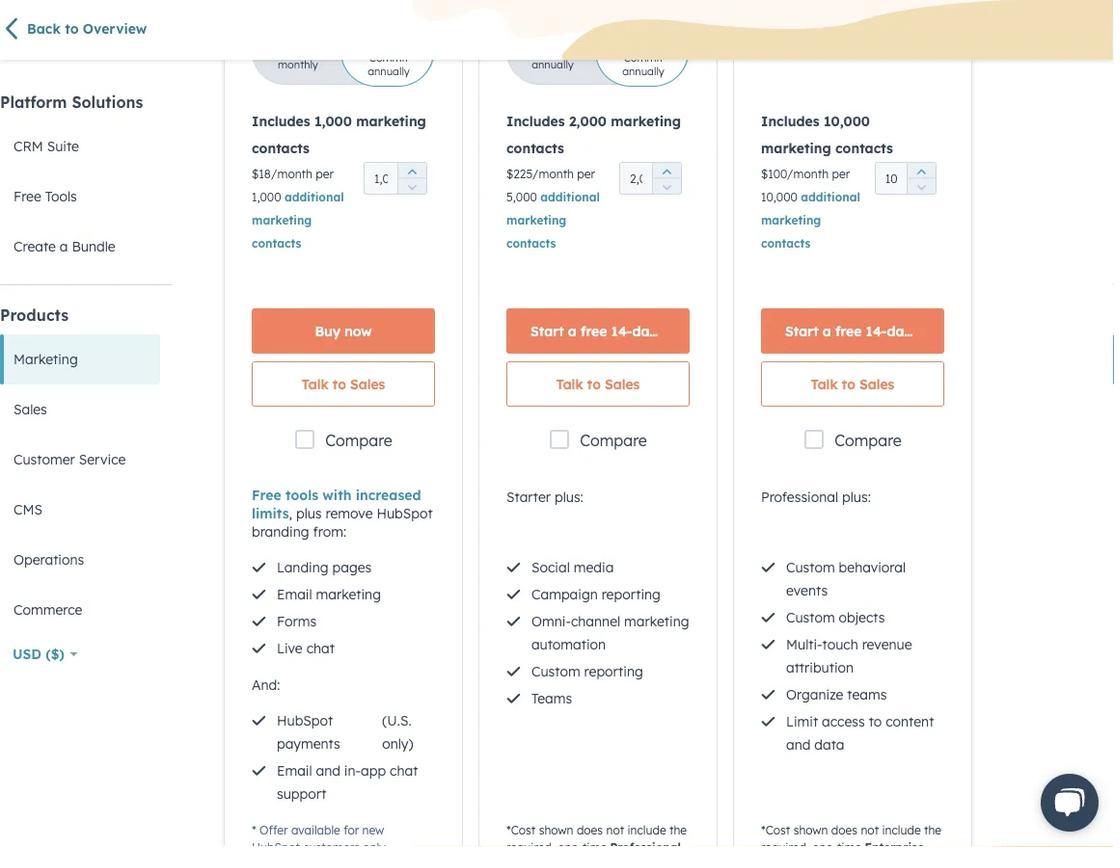 Task type: describe. For each thing, give the bounding box(es) containing it.
cms
[[14, 502, 42, 519]]

and inside limit access to content and data
[[786, 737, 811, 754]]

objects
[[839, 610, 885, 627]]

limit access to content and data
[[786, 714, 934, 754]]

marketing right 2,000
[[611, 113, 681, 130]]

2 include from the left
[[882, 823, 921, 838]]

additional marketing contacts button for 2,000
[[506, 190, 600, 250]]

commit inside commit monthly
[[278, 44, 318, 58]]

buy
[[315, 323, 341, 340]]

back to overview
[[27, 20, 147, 37]]

contacts down the $18 /month per 1,000
[[252, 236, 301, 250]]

platform solutions element
[[0, 92, 172, 272]]

trial for second start a free 14-day trial button from left
[[916, 323, 943, 340]]

data
[[814, 737, 845, 754]]

hubspot inside , plus remove hubspot branding from:
[[377, 505, 433, 522]]

(u.s. only)
[[382, 713, 413, 753]]

2 start a free 14-day trial button from the left
[[761, 309, 944, 354]]

3 talk to sales from the left
[[811, 376, 895, 393]]

1,000 inside the $18 /month per 1,000
[[252, 190, 281, 204]]

teams
[[532, 691, 572, 708]]

offer
[[260, 823, 288, 838]]

10,000 inside the '$100 /month per 10,000'
[[761, 190, 798, 204]]

($)
[[46, 646, 64, 663]]

includes for includes 10,000
[[761, 113, 820, 130]]

payments
[[277, 736, 340, 753]]

day for 2nd start a free 14-day trial button from the right
[[632, 323, 658, 340]]

custom behavioral events
[[786, 560, 906, 600]]

hubspot inside * offer available for new hubspot customers only
[[252, 841, 300, 848]]

* offer available for new hubspot customers only
[[252, 823, 428, 848]]

1 shown from the left
[[539, 823, 574, 838]]

platform solutions
[[0, 93, 143, 112]]

content
[[886, 714, 934, 731]]

buy now button
[[252, 309, 435, 354]]

custom for custom behavioral events
[[786, 560, 835, 576]]

includes for includes 1,000
[[252, 113, 310, 130]]

create
[[14, 238, 56, 255]]

customers
[[303, 841, 360, 848]]

day for second start a free 14-day trial button from left
[[887, 323, 912, 340]]

limit
[[786, 714, 818, 731]]

2 *cost from the left
[[761, 823, 790, 838]]

pay for pay monthly
[[520, 31, 540, 44]]

free for 2nd start a free 14-day trial button from the right
[[581, 323, 607, 340]]

free for free tools
[[14, 188, 41, 205]]

channel
[[571, 614, 620, 630]]

talk to sales button for the buy now button
[[252, 362, 435, 407]]

free tools link
[[0, 172, 160, 222]]

free for second start a free 14-day trial button from left
[[835, 323, 862, 340]]

0 horizontal spatial annually
[[368, 65, 410, 78]]

app
[[361, 763, 386, 780]]

1 *cost shown does not include the required, one-time from the left
[[506, 823, 687, 848]]

live chat
[[277, 641, 335, 658]]

a for second start a free 14-day trial button from left
[[823, 323, 831, 340]]

marketing right includes 1,000
[[356, 113, 426, 130]]

a for 2nd start a free 14-day trial button from the right
[[568, 323, 577, 340]]

2 not from the left
[[861, 823, 879, 838]]

omni-channel marketing automation
[[532, 614, 689, 654]]

talk for talk to sales button for the buy now button
[[302, 376, 329, 393]]

2 one- from the left
[[812, 841, 837, 848]]

behavioral
[[839, 560, 906, 576]]

starter plus:
[[506, 489, 583, 506]]

marketing down includes 10,000
[[761, 140, 831, 157]]

additional marketing contacts for 2,000
[[506, 190, 600, 250]]

marketing down 5,000
[[506, 213, 567, 227]]

custom objects
[[786, 610, 885, 627]]

1 required, from the left
[[506, 841, 555, 848]]

commerce link
[[0, 586, 160, 636]]

bundle
[[72, 238, 115, 255]]

with
[[323, 487, 351, 504]]

commit right pay monthly commit annually
[[624, 51, 663, 65]]

create a bundle link
[[0, 222, 160, 272]]

marketing
[[14, 351, 78, 368]]

hubspot payments
[[277, 713, 340, 753]]

1 does from the left
[[577, 823, 603, 838]]

2 upfront from the left
[[635, 24, 675, 38]]

2 the from the left
[[924, 823, 942, 838]]

custom reporting
[[532, 664, 643, 681]]

(u.s.
[[382, 713, 412, 730]]

create a bundle
[[14, 238, 115, 255]]

1 not from the left
[[606, 823, 624, 838]]

$100 /month per 10,000
[[761, 166, 850, 204]]

landing pages
[[277, 560, 372, 576]]

2 horizontal spatial pay
[[611, 24, 631, 38]]

marketing down the $18 /month per 1,000
[[252, 213, 312, 227]]

free tools with increased limits
[[252, 487, 421, 522]]

in-
[[344, 763, 361, 780]]

chat inside email and in-app chat support
[[390, 763, 418, 780]]

social media
[[532, 560, 614, 576]]

landing
[[277, 560, 329, 576]]

usd ($) button
[[0, 636, 90, 674]]

tools
[[286, 487, 318, 504]]

reporting for custom reporting
[[584, 664, 643, 681]]

plus: for starter plus:
[[555, 489, 583, 506]]

pay monthly commit annually
[[520, 31, 586, 71]]

to for the buy now button
[[333, 376, 346, 393]]

support
[[277, 786, 327, 803]]

1 upfront from the left
[[380, 24, 421, 38]]

per for 1,000
[[316, 166, 334, 181]]

email for email marketing
[[277, 587, 312, 603]]

email and in-app chat support
[[277, 763, 418, 803]]

operations
[[14, 552, 84, 569]]

$18 /month per 1,000
[[252, 166, 334, 204]]

customer service link
[[0, 435, 160, 485]]

includes 10,000
[[761, 113, 870, 130]]

chat widget region
[[1010, 755, 1114, 848]]

events
[[786, 583, 828, 600]]

0 vertical spatial chat
[[306, 641, 335, 658]]

1 include from the left
[[627, 823, 666, 838]]

2 10% from the left
[[649, 38, 672, 51]]

Select number of marketing contacts: text field
[[875, 162, 937, 195]]

2 required, from the left
[[761, 841, 809, 848]]

tools
[[45, 188, 77, 205]]

only)
[[382, 736, 413, 753]]

usd ($)
[[13, 646, 64, 663]]

2 horizontal spatial annually
[[622, 65, 664, 78]]

select number of marketing contacts: text field for 1,000
[[364, 162, 427, 195]]

usd
[[13, 646, 41, 663]]

includes 2,000
[[506, 113, 607, 130]]

to for second start a free 14-day trial button from left
[[842, 376, 856, 393]]

plus
[[296, 505, 322, 522]]

overview
[[83, 20, 147, 37]]

$18
[[252, 166, 271, 181]]

teams
[[847, 687, 887, 704]]

organize
[[786, 687, 843, 704]]

contacts up select number of marketing contacts: text box
[[835, 140, 893, 157]]

a inside create a bundle link
[[60, 238, 68, 255]]

buy now
[[315, 323, 372, 340]]

crm suite
[[14, 138, 79, 155]]

talk to sales button for second start a free 14-day trial button from left
[[761, 362, 944, 407]]

marketing inside omni-channel marketing automation
[[624, 614, 689, 630]]

omni-
[[532, 614, 571, 630]]

, plus remove hubspot branding from:
[[252, 505, 433, 540]]

custom for custom objects
[[786, 610, 835, 627]]



Task type: locate. For each thing, give the bounding box(es) containing it.
annually down monthly
[[532, 58, 574, 71]]

/month inside the '$100 /month per 10,000'
[[787, 166, 829, 181]]

email for email and in-app chat support
[[277, 763, 312, 780]]

additional for 2,000
[[540, 190, 600, 204]]

and down limit
[[786, 737, 811, 754]]

2 horizontal spatial a
[[823, 323, 831, 340]]

professional
[[761, 489, 838, 506]]

0 horizontal spatial upfront
[[380, 24, 421, 38]]

forms
[[277, 614, 317, 630]]

annually right monthly on the top left of the page
[[368, 65, 410, 78]]

for
[[344, 823, 359, 838]]

increased
[[356, 487, 421, 504]]

hubspot down 'offer'
[[252, 841, 300, 848]]

2 vertical spatial hubspot
[[252, 841, 300, 848]]

marketing down the pages
[[316, 587, 381, 603]]

0 horizontal spatial day
[[632, 323, 658, 340]]

0 vertical spatial 10,000
[[824, 113, 870, 130]]

1 horizontal spatial per
[[577, 166, 595, 181]]

2 horizontal spatial /month
[[787, 166, 829, 181]]

1 vertical spatial 1,000
[[252, 190, 281, 204]]

/month up 5,000
[[532, 166, 574, 181]]

shown
[[539, 823, 574, 838], [794, 823, 828, 838]]

and inside email and in-app chat support
[[316, 763, 340, 780]]

limits
[[252, 505, 289, 522]]

0 horizontal spatial pay
[[357, 24, 377, 38]]

free left tools
[[14, 188, 41, 205]]

2 horizontal spatial marketing contacts
[[761, 140, 893, 157]]

hubspot down increased
[[377, 505, 433, 522]]

2 horizontal spatial per
[[832, 166, 850, 181]]

1 horizontal spatial additional marketing contacts
[[506, 190, 600, 250]]

reporting up omni-channel marketing automation
[[602, 587, 661, 603]]

free
[[14, 188, 41, 205], [252, 487, 281, 504]]

1 horizontal spatial start
[[785, 323, 819, 340]]

0 horizontal spatial does
[[577, 823, 603, 838]]

/month for 2,000
[[532, 166, 574, 181]]

3 group from the left
[[907, 162, 936, 195]]

0 horizontal spatial time
[[583, 841, 607, 848]]

media
[[574, 560, 614, 576]]

2 14- from the left
[[866, 323, 887, 340]]

per inside $225 /month per 5,000
[[577, 166, 595, 181]]

additional marketing contacts button for 1,000
[[252, 190, 344, 250]]

additional marketing contacts button down $225
[[506, 190, 600, 250]]

2 additional marketing contacts from the left
[[506, 190, 600, 250]]

$100
[[761, 166, 787, 181]]

1 horizontal spatial upfront
[[635, 24, 675, 38]]

1,000 down '$18'
[[252, 190, 281, 204]]

per for 2,000
[[577, 166, 595, 181]]

1 free from the left
[[581, 323, 607, 340]]

plus: for professional plus:
[[842, 489, 871, 506]]

0 horizontal spatial 1,000
[[252, 190, 281, 204]]

0 horizontal spatial include
[[627, 823, 666, 838]]

2 horizontal spatial talk to sales button
[[761, 362, 944, 407]]

2 plus: from the left
[[842, 489, 871, 506]]

save
[[364, 38, 392, 51], [619, 38, 646, 51]]

talk for talk to sales button for 2nd start a free 14-day trial button from the right
[[556, 376, 583, 393]]

0 horizontal spatial start a free 14-day trial button
[[506, 309, 690, 354]]

0 horizontal spatial required,
[[506, 841, 555, 848]]

1 start a free 14-day trial from the left
[[531, 323, 689, 340]]

1 start from the left
[[531, 323, 564, 340]]

2 includes from the left
[[506, 113, 565, 130]]

additional marketing contacts down '$18'
[[252, 190, 344, 250]]

1 talk to sales from the left
[[302, 376, 385, 393]]

additional right 5,000
[[540, 190, 600, 204]]

2 vertical spatial custom
[[532, 664, 580, 681]]

1 horizontal spatial shown
[[794, 823, 828, 838]]

2 talk to sales button from the left
[[506, 362, 690, 407]]

Select number of marketing contacts: text field
[[364, 162, 427, 195], [619, 162, 682, 195]]

1 /month from the left
[[271, 166, 313, 181]]

1 horizontal spatial 10%
[[649, 38, 672, 51]]

operations link
[[0, 535, 160, 586]]

professional plus:
[[761, 489, 871, 506]]

2 *cost shown does not include the required, one-time from the left
[[761, 823, 942, 848]]

3 talk to sales button from the left
[[761, 362, 944, 407]]

2 horizontal spatial additional
[[801, 190, 860, 204]]

$225 /month per 5,000
[[506, 166, 595, 204]]

2 trial from the left
[[916, 323, 943, 340]]

10,000
[[824, 113, 870, 130], [761, 190, 798, 204]]

includes 1,000
[[252, 113, 352, 130]]

/month down includes 10,000
[[787, 166, 829, 181]]

1 horizontal spatial save
[[619, 38, 646, 51]]

start a free 14-day trial for second start a free 14-day trial button from left
[[785, 323, 943, 340]]

1 horizontal spatial plus:
[[842, 489, 871, 506]]

1 10% from the left
[[395, 38, 417, 51]]

0 horizontal spatial compare
[[325, 431, 392, 451]]

free
[[581, 323, 607, 340], [835, 323, 862, 340]]

commerce
[[14, 602, 82, 619]]

marketing contacts down includes 10,000
[[761, 140, 893, 157]]

campaign
[[532, 587, 598, 603]]

2 shown from the left
[[794, 823, 828, 838]]

start a free 14-day trial for 2nd start a free 14-day trial button from the right
[[531, 323, 689, 340]]

commit right commit monthly
[[369, 51, 409, 65]]

products
[[0, 306, 69, 325]]

2 horizontal spatial additional marketing contacts button
[[761, 190, 860, 250]]

contacts down 5,000
[[506, 236, 556, 250]]

1 start a free 14-day trial button from the left
[[506, 309, 690, 354]]

1 additional marketing contacts button from the left
[[252, 190, 344, 250]]

commit up includes 1,000
[[278, 44, 318, 58]]

additional marketing contacts for 10,000
[[761, 190, 860, 250]]

now
[[345, 323, 372, 340]]

1 save from the left
[[364, 38, 392, 51]]

marketing contacts up $225 /month per 5,000 on the top of the page
[[506, 113, 681, 157]]

marketing contacts for 2,000
[[506, 113, 681, 157]]

pay upfront save 10% commit annually right monthly
[[611, 24, 675, 78]]

1 pay upfront save 10% commit annually from the left
[[357, 24, 421, 78]]

compare up professional plus: at the bottom of page
[[835, 431, 902, 451]]

custom for custom reporting
[[532, 664, 580, 681]]

0 vertical spatial free
[[14, 188, 41, 205]]

to inside limit access to content and data
[[869, 714, 882, 731]]

additional marketing contacts button down '$18'
[[252, 190, 344, 250]]

0 horizontal spatial and
[[316, 763, 340, 780]]

start a free 14-day trial
[[531, 323, 689, 340], [785, 323, 943, 340]]

email up forms
[[277, 587, 312, 603]]

1 horizontal spatial 14-
[[866, 323, 887, 340]]

0 vertical spatial custom
[[786, 560, 835, 576]]

1 group from the left
[[397, 162, 426, 195]]

0 horizontal spatial additional
[[284, 190, 344, 204]]

2 free from the left
[[835, 323, 862, 340]]

1 day from the left
[[632, 323, 658, 340]]

plus: right starter
[[555, 489, 583, 506]]

1 horizontal spatial pay upfront save 10% commit annually
[[611, 24, 675, 78]]

0 horizontal spatial a
[[60, 238, 68, 255]]

reporting for campaign reporting
[[602, 587, 661, 603]]

sales inside products element
[[14, 401, 47, 418]]

2 select number of marketing contacts: text field from the left
[[619, 162, 682, 195]]

1 horizontal spatial time
[[837, 841, 862, 848]]

email inside email and in-app chat support
[[277, 763, 312, 780]]

hubspot
[[377, 505, 433, 522], [277, 713, 333, 730], [252, 841, 300, 848]]

2 pay upfront save 10% commit annually from the left
[[611, 24, 675, 78]]

per
[[316, 166, 334, 181], [577, 166, 595, 181], [832, 166, 850, 181]]

1 plus: from the left
[[555, 489, 583, 506]]

/month
[[271, 166, 313, 181], [532, 166, 574, 181], [787, 166, 829, 181]]

commit
[[278, 44, 318, 58], [533, 44, 573, 58], [369, 51, 409, 65], [624, 51, 663, 65]]

pay inside pay monthly commit annually
[[520, 31, 540, 44]]

commit inside pay monthly commit annually
[[533, 44, 573, 58]]

chat
[[306, 641, 335, 658], [390, 763, 418, 780]]

1 horizontal spatial and
[[786, 737, 811, 754]]

0 horizontal spatial 10%
[[395, 38, 417, 51]]

custom down 'events'
[[786, 610, 835, 627]]

additional for 10,000
[[801, 190, 860, 204]]

1 vertical spatial and
[[316, 763, 340, 780]]

0 vertical spatial reporting
[[602, 587, 661, 603]]

automation
[[532, 637, 606, 654]]

1 the from the left
[[669, 823, 687, 838]]

per down includes 10,000
[[832, 166, 850, 181]]

/month for 10,000
[[787, 166, 829, 181]]

2 horizontal spatial talk to sales
[[811, 376, 895, 393]]

1 email from the top
[[277, 587, 312, 603]]

group for 1,000
[[397, 162, 426, 195]]

0 horizontal spatial talk to sales
[[302, 376, 385, 393]]

trial for 2nd start a free 14-day trial button from the right
[[662, 323, 689, 340]]

0 horizontal spatial not
[[606, 823, 624, 838]]

1 horizontal spatial marketing contacts
[[506, 113, 681, 157]]

1 horizontal spatial required,
[[761, 841, 809, 848]]

0 horizontal spatial pay upfront save 10% commit annually
[[357, 24, 421, 78]]

remove
[[326, 505, 373, 522]]

0 horizontal spatial shown
[[539, 823, 574, 838]]

0 vertical spatial and
[[786, 737, 811, 754]]

per inside the '$100 /month per 10,000'
[[832, 166, 850, 181]]

1 additional marketing contacts from the left
[[252, 190, 344, 250]]

1 vertical spatial free
[[252, 487, 281, 504]]

free tools
[[14, 188, 77, 205]]

compare up starter plus:
[[580, 431, 647, 451]]

back to overview button
[[0, 17, 172, 44]]

$225
[[506, 166, 532, 181]]

1 per from the left
[[316, 166, 334, 181]]

live
[[277, 641, 303, 658]]

0 horizontal spatial chat
[[306, 641, 335, 658]]

access
[[822, 714, 865, 731]]

0 horizontal spatial *cost shown does not include the required, one-time
[[506, 823, 687, 848]]

1 horizontal spatial chat
[[390, 763, 418, 780]]

group
[[397, 162, 426, 195], [652, 162, 681, 195], [907, 162, 936, 195]]

service
[[79, 451, 126, 468]]

reporting
[[602, 587, 661, 603], [584, 664, 643, 681]]

custom up 'events'
[[786, 560, 835, 576]]

0 horizontal spatial *cost
[[506, 823, 536, 838]]

5,000
[[506, 190, 537, 204]]

3 additional marketing contacts from the left
[[761, 190, 860, 250]]

additional marketing contacts down $225
[[506, 190, 600, 250]]

marketing down the '$100 /month per 10,000'
[[761, 213, 821, 227]]

hubspot inside hubspot payments
[[277, 713, 333, 730]]

1 additional from the left
[[284, 190, 344, 204]]

3 /month from the left
[[787, 166, 829, 181]]

1 horizontal spatial start a free 14-day trial button
[[761, 309, 944, 354]]

0 horizontal spatial 14-
[[611, 323, 632, 340]]

sales link
[[0, 385, 160, 435]]

0 horizontal spatial /month
[[271, 166, 313, 181]]

monthly
[[278, 58, 318, 71]]

2 start from the left
[[785, 323, 819, 340]]

10,000 down $100
[[761, 190, 798, 204]]

0 vertical spatial 1,000
[[314, 113, 352, 130]]

free inside "platform solutions" element
[[14, 188, 41, 205]]

commit up includes 2,000
[[533, 44, 573, 58]]

3 additional marketing contacts button from the left
[[761, 190, 860, 250]]

email
[[277, 587, 312, 603], [277, 763, 312, 780]]

additional marketing contacts down $100
[[761, 190, 860, 250]]

0 vertical spatial email
[[277, 587, 312, 603]]

customer
[[14, 451, 75, 468]]

2 email from the top
[[277, 763, 312, 780]]

free inside free tools with increased limits
[[252, 487, 281, 504]]

email up support
[[277, 763, 312, 780]]

3 additional from the left
[[801, 190, 860, 204]]

2 additional from the left
[[540, 190, 600, 204]]

contacts up '$18'
[[252, 140, 310, 157]]

/month inside the $18 /month per 1,000
[[271, 166, 313, 181]]

0 horizontal spatial free
[[581, 323, 607, 340]]

2 talk from the left
[[556, 376, 583, 393]]

additional marketing contacts for 1,000
[[252, 190, 344, 250]]

and:
[[252, 677, 280, 694]]

1 horizontal spatial the
[[924, 823, 942, 838]]

chat right live
[[306, 641, 335, 658]]

1 vertical spatial email
[[277, 763, 312, 780]]

1 horizontal spatial trial
[[916, 323, 943, 340]]

talk to sales button for 2nd start a free 14-day trial button from the right
[[506, 362, 690, 407]]

1 horizontal spatial talk to sales
[[556, 376, 640, 393]]

not
[[606, 823, 624, 838], [861, 823, 879, 838]]

2 per from the left
[[577, 166, 595, 181]]

includes up '$18'
[[252, 113, 310, 130]]

upfront
[[380, 24, 421, 38], [635, 24, 675, 38]]

and left "in-"
[[316, 763, 340, 780]]

/month inside $225 /month per 5,000
[[532, 166, 574, 181]]

1 horizontal spatial 1,000
[[314, 113, 352, 130]]

1 horizontal spatial /month
[[532, 166, 574, 181]]

compare up with
[[325, 431, 392, 451]]

2 additional marketing contacts button from the left
[[506, 190, 600, 250]]

suite
[[47, 138, 79, 155]]

0 horizontal spatial additional marketing contacts
[[252, 190, 344, 250]]

3 per from the left
[[832, 166, 850, 181]]

1 horizontal spatial includes
[[506, 113, 565, 130]]

10,000 up the '$100 /month per 10,000'
[[824, 113, 870, 130]]

0 horizontal spatial select number of marketing contacts: text field
[[364, 162, 427, 195]]

2,000
[[569, 113, 607, 130]]

1 compare from the left
[[325, 431, 392, 451]]

select number of marketing contacts: text field for 2,000
[[619, 162, 682, 195]]

2 talk to sales from the left
[[556, 376, 640, 393]]

hubspot up payments
[[277, 713, 333, 730]]

1 *cost from the left
[[506, 823, 536, 838]]

0 horizontal spatial includes
[[252, 113, 310, 130]]

group for 10,000
[[907, 162, 936, 195]]

crm
[[14, 138, 43, 155]]

/month for 1,000
[[271, 166, 313, 181]]

0 horizontal spatial one-
[[558, 841, 583, 848]]

1 time from the left
[[583, 841, 607, 848]]

1 horizontal spatial annually
[[532, 58, 574, 71]]

includes for includes 2,000
[[506, 113, 565, 130]]

1 horizontal spatial a
[[568, 323, 577, 340]]

per for 10,000
[[832, 166, 850, 181]]

save right monthly
[[619, 38, 646, 51]]

1 14- from the left
[[611, 323, 632, 340]]

talk to sales button
[[252, 362, 435, 407], [506, 362, 690, 407], [761, 362, 944, 407]]

marketing contacts for 10,000
[[761, 140, 893, 157]]

multi-
[[786, 637, 822, 654]]

start a free 14-day trial button
[[506, 309, 690, 354], [761, 309, 944, 354]]

products element
[[0, 305, 172, 636]]

marketing contacts for 1,000
[[252, 113, 426, 157]]

organize teams
[[786, 687, 887, 704]]

1 vertical spatial reporting
[[584, 664, 643, 681]]

free up limits
[[252, 487, 281, 504]]

contacts down the '$100 /month per 10,000'
[[761, 236, 811, 250]]

talk for talk to sales button associated with second start a free 14-day trial button from left
[[811, 376, 838, 393]]

2 group from the left
[[652, 162, 681, 195]]

additional marketing contacts
[[252, 190, 344, 250], [506, 190, 600, 250], [761, 190, 860, 250]]

chat down only)
[[390, 763, 418, 780]]

/month down includes 1,000
[[271, 166, 313, 181]]

starter
[[506, 489, 551, 506]]

includes up $100
[[761, 113, 820, 130]]

0 horizontal spatial free
[[14, 188, 41, 205]]

save right commit monthly
[[364, 38, 392, 51]]

1 horizontal spatial one-
[[812, 841, 837, 848]]

the
[[669, 823, 687, 838], [924, 823, 942, 838]]

additional down includes 10,000
[[801, 190, 860, 204]]

sales
[[350, 376, 385, 393], [605, 376, 640, 393], [859, 376, 895, 393], [14, 401, 47, 418]]

additional down includes 1,000
[[284, 190, 344, 204]]

additional for 1,000
[[284, 190, 344, 204]]

1 horizontal spatial additional
[[540, 190, 600, 204]]

1 horizontal spatial group
[[652, 162, 681, 195]]

2 horizontal spatial compare
[[835, 431, 902, 451]]

pages
[[332, 560, 372, 576]]

2 horizontal spatial talk
[[811, 376, 838, 393]]

back
[[27, 20, 61, 37]]

per inside the $18 /month per 1,000
[[316, 166, 334, 181]]

1 horizontal spatial compare
[[580, 431, 647, 451]]

1 talk to sales button from the left
[[252, 362, 435, 407]]

per down 2,000
[[577, 166, 595, 181]]

pay for pay upfront
[[357, 24, 377, 38]]

per down includes 1,000
[[316, 166, 334, 181]]

2 day from the left
[[887, 323, 912, 340]]

pay upfront save 10% commit annually right commit monthly
[[357, 24, 421, 78]]

marketing link
[[0, 335, 160, 385]]

marketing contacts
[[252, 113, 426, 157], [506, 113, 681, 157], [761, 140, 893, 157]]

includes left 2,000
[[506, 113, 565, 130]]

1 horizontal spatial day
[[887, 323, 912, 340]]

2 time from the left
[[837, 841, 862, 848]]

3 includes from the left
[[761, 113, 820, 130]]

marketing right channel
[[624, 614, 689, 630]]

reporting down omni-channel marketing automation
[[584, 664, 643, 681]]

0 horizontal spatial marketing contacts
[[252, 113, 426, 157]]

branding
[[252, 523, 309, 540]]

1 select number of marketing contacts: text field from the left
[[364, 162, 427, 195]]

1 includes from the left
[[252, 113, 310, 130]]

3 talk from the left
[[811, 376, 838, 393]]

2 horizontal spatial additional marketing contacts
[[761, 190, 860, 250]]

includes
[[252, 113, 310, 130], [506, 113, 565, 130], [761, 113, 820, 130]]

custom up the teams
[[532, 664, 580, 681]]

*
[[252, 823, 256, 838]]

email marketing
[[277, 587, 381, 603]]

2 does from the left
[[831, 823, 858, 838]]

1 vertical spatial chat
[[390, 763, 418, 780]]

to for 2nd start a free 14-day trial button from the right
[[587, 376, 601, 393]]

marketing contacts up the $18 /month per 1,000
[[252, 113, 426, 157]]

1 horizontal spatial 10,000
[[824, 113, 870, 130]]

additional marketing contacts button down $100
[[761, 190, 860, 250]]

1 talk from the left
[[302, 376, 329, 393]]

1 horizontal spatial select number of marketing contacts: text field
[[619, 162, 682, 195]]

*cost shown does not include the required, one-time
[[506, 823, 687, 848], [761, 823, 942, 848]]

3 compare from the left
[[835, 431, 902, 451]]

a
[[60, 238, 68, 255], [568, 323, 577, 340], [823, 323, 831, 340]]

1,000 down monthly on the top left of the page
[[314, 113, 352, 130]]

0 horizontal spatial the
[[669, 823, 687, 838]]

0 vertical spatial hubspot
[[377, 505, 433, 522]]

2 start a free 14-day trial from the left
[[785, 323, 943, 340]]

0 horizontal spatial save
[[364, 38, 392, 51]]

custom inside custom behavioral events
[[786, 560, 835, 576]]

2 save from the left
[[619, 38, 646, 51]]

1 horizontal spatial *cost
[[761, 823, 790, 838]]

1 one- from the left
[[558, 841, 583, 848]]

0 horizontal spatial trial
[[662, 323, 689, 340]]

revenue
[[862, 637, 912, 654]]

1 horizontal spatial pay
[[520, 31, 540, 44]]

2 /month from the left
[[532, 166, 574, 181]]

crm suite link
[[0, 122, 160, 172]]

2 compare from the left
[[580, 431, 647, 451]]

free for free tools with increased limits
[[252, 487, 281, 504]]

attribution
[[786, 660, 854, 677]]

annually right pay monthly commit annually
[[622, 65, 664, 78]]

contacts up $225
[[506, 140, 564, 157]]

annually inside pay monthly commit annually
[[532, 58, 574, 71]]

plus: right professional
[[842, 489, 871, 506]]

1 trial from the left
[[662, 323, 689, 340]]

platform
[[0, 93, 67, 112]]

0 horizontal spatial start a free 14-day trial
[[531, 323, 689, 340]]

0 horizontal spatial talk
[[302, 376, 329, 393]]

0 horizontal spatial start
[[531, 323, 564, 340]]

solutions
[[72, 93, 143, 112]]

cms link
[[0, 485, 160, 535]]

1 vertical spatial 10,000
[[761, 190, 798, 204]]

additional marketing contacts button for 10,000
[[761, 190, 860, 250]]

group for 2,000
[[652, 162, 681, 195]]

0 horizontal spatial plus:
[[555, 489, 583, 506]]



Task type: vqa. For each thing, say whether or not it's contained in the screenshot.
0
no



